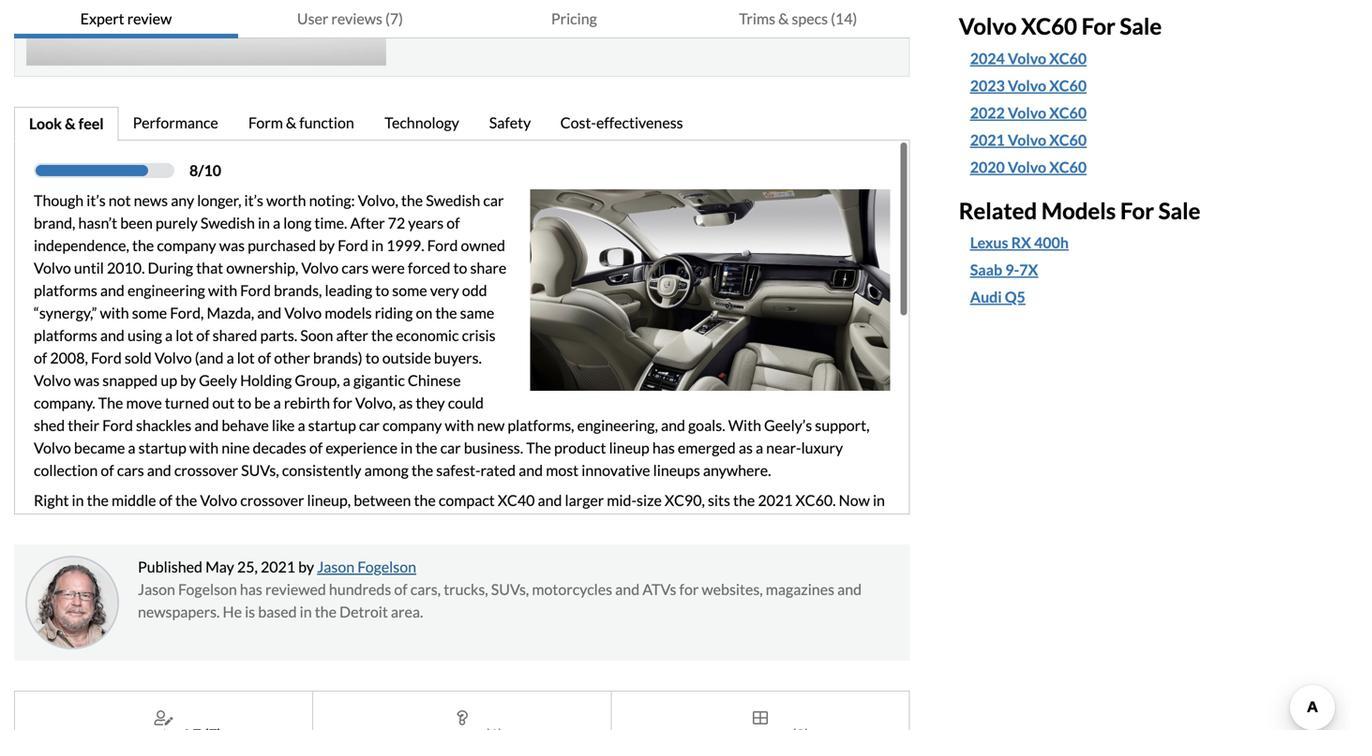 Task type: vqa. For each thing, say whether or not it's contained in the screenshot.
(970) 680-8126
no



Task type: locate. For each thing, give the bounding box(es) containing it.
platforms
[[34, 281, 97, 300], [34, 326, 97, 345]]

were
[[372, 259, 405, 277]]

the
[[401, 191, 423, 210], [132, 236, 154, 255], [436, 304, 457, 322], [371, 326, 393, 345], [416, 439, 438, 457], [412, 462, 433, 480], [87, 492, 109, 510], [175, 492, 197, 510], [414, 492, 436, 510], [734, 492, 755, 510], [271, 514, 293, 532], [832, 514, 854, 532], [310, 537, 332, 555], [315, 603, 337, 621]]

0 horizontal spatial been
[[120, 214, 153, 232]]

on up economic
[[416, 304, 433, 322]]

the down riding
[[371, 326, 393, 345]]

shares
[[232, 537, 275, 555]]

fogelson down the 60-
[[358, 558, 416, 576]]

feel
[[78, 114, 104, 133]]

innovative
[[582, 462, 651, 480]]

sale for related models for sale
[[1159, 197, 1201, 224]]

year,
[[115, 537, 146, 555]]

2 vertical spatial 2021
[[261, 558, 296, 576]]

0 vertical spatial as
[[399, 394, 413, 412]]

1 vertical spatial as
[[739, 439, 753, 457]]

xc60.
[[796, 492, 836, 510]]

2 horizontal spatial 2021
[[971, 131, 1005, 149]]

of up area.
[[394, 581, 408, 599]]

suvs, right trucks,
[[491, 581, 529, 599]]

for
[[1082, 13, 1116, 39], [1121, 197, 1155, 224]]

1 vertical spatial cars
[[117, 462, 144, 480]]

& inside tab
[[65, 114, 76, 133]]

has inside published may 25, 2021 by jason fogelson jason fogelson has reviewed hundreds of cars, trucks, suvs, motorcycles and atvs for websites, magazines and newspapers. he is based in the detroit area.
[[240, 581, 263, 599]]

1 horizontal spatial lot
[[237, 349, 255, 367]]

has down lineup,
[[336, 514, 358, 532]]

to up gigantic
[[366, 349, 380, 367]]

2 horizontal spatial &
[[779, 9, 789, 28]]

jason up the hundreds
[[317, 558, 355, 576]]

look
[[29, 114, 62, 133]]

nine
[[222, 439, 250, 457]]

right in the middle of the volvo crossover lineup, between the compact xc40 and larger mid-size xc90, sits the 2021 xc60. now in its second generation of production, the xc60 has been built on volvo's spa (scalable product architecture) platform since the 2018 model year, a platform it shares with the other 60-series (s60 sedans, v60 wagons) and 90-series (xc90 crossovers, s90 sedans, v90 wagons) vehicles.
[[34, 492, 885, 577]]

2021 up "reviewed"
[[261, 558, 296, 576]]

user reviews (7) tab
[[238, 0, 462, 38]]

cars up the middle
[[117, 462, 144, 480]]

news
[[134, 191, 168, 210]]

a right using
[[165, 326, 173, 345]]

for inside though it's not news any longer, it's worth noting: volvo, the swedish car brand, hasn't been purely swedish in a long time. after 72 years of independence, the company was purchased by ford in 1999. ford owned volvo until 2010. during that ownership, volvo cars were forced to share platforms and engineering with ford brands, leading to some very odd "synergy," with some ford, mazda, and volvo models riding on the same platforms and using a lot of shared parts. soon after the economic crisis of 2008, ford sold volvo (and a lot of other brands) to outside buyers. volvo was snapped up by geely holding group, a gigantic chinese company. the move turned out to be a rebirth for volvo, as they could shed their ford shackles and behave like a startup car company with new platforms, engineering, and goals. with geely's support, volvo became a startup with nine decades of experience in the car business. the product lineup has emerged as a near-luxury collection of cars and crossover suvs, consistently among the safest-rated and most innovative lineups anywhere.
[[333, 394, 353, 412]]

1 vertical spatial platforms
[[34, 326, 97, 345]]

the down lineup,
[[310, 537, 332, 555]]

became
[[74, 439, 125, 457]]

by inside published may 25, 2021 by jason fogelson jason fogelson has reviewed hundreds of cars, trucks, suvs, motorcycles and atvs for websites, magazines and newspapers. he is based in the detroit area.
[[298, 558, 314, 576]]

0 vertical spatial for
[[1082, 13, 1116, 39]]

was down 2008, at the left of the page
[[74, 371, 100, 390]]

2021 volvo xc60 test drive review lookandfeelimage image
[[531, 189, 891, 391]]

2 series from the left
[[660, 537, 698, 555]]

collection
[[34, 462, 98, 480]]

2021 volvo xc60 link
[[971, 129, 1318, 151], [971, 129, 1087, 151]]

for right atvs
[[680, 581, 699, 599]]

xc60
[[1022, 13, 1078, 39], [1050, 49, 1087, 67], [1050, 76, 1087, 95], [1050, 104, 1087, 122], [1050, 131, 1087, 149], [1050, 158, 1087, 176], [296, 514, 333, 532]]

published
[[138, 558, 203, 576]]

volvo up production,
[[200, 492, 237, 510]]

1 vertical spatial fogelson
[[178, 581, 237, 599]]

startup down shackles
[[138, 439, 186, 457]]

1 horizontal spatial has
[[336, 514, 358, 532]]

1 horizontal spatial company
[[383, 416, 442, 435]]

user edit image
[[154, 711, 173, 726]]

1 horizontal spatial was
[[219, 236, 245, 255]]

1 horizontal spatial fogelson
[[358, 558, 416, 576]]

0 vertical spatial company
[[157, 236, 216, 255]]

engineering,
[[577, 416, 658, 435]]

ford left sold
[[91, 349, 122, 367]]

the down snapped in the bottom left of the page
[[98, 394, 123, 412]]

0 vertical spatial some
[[392, 281, 427, 300]]

been down between
[[361, 514, 394, 532]]

been inside though it's not news any longer, it's worth noting: volvo, the swedish car brand, hasn't been purely swedish in a long time. after 72 years of independence, the company was purchased by ford in 1999. ford owned volvo until 2010. during that ownership, volvo cars were forced to share platforms and engineering with ford brands, leading to some very odd "synergy," with some ford, mazda, and volvo models riding on the same platforms and using a lot of shared parts. soon after the economic crisis of 2008, ford sold volvo (and a lot of other brands) to outside buyers. volvo was snapped up by geely holding group, a gigantic chinese company. the move turned out to be a rebirth for volvo, as they could shed their ford shackles and behave like a startup car company with new platforms, engineering, and goals. with geely's support, volvo became a startup with nine decades of experience in the car business. the product lineup has emerged as a near-luxury collection of cars and crossover suvs, consistently among the safest-rated and most innovative lineups anywhere.
[[120, 214, 153, 232]]

swedish up the years
[[426, 191, 481, 210]]

volvo's
[[449, 514, 495, 532]]

odd
[[462, 281, 487, 300]]

detroit
[[340, 603, 388, 621]]

1 vertical spatial volvo,
[[355, 394, 396, 412]]

volvo, down gigantic
[[355, 394, 396, 412]]

ford down after
[[338, 236, 369, 255]]

audi q5 link
[[971, 286, 1026, 309]]

0 horizontal spatial other
[[274, 349, 310, 367]]

the right sits
[[734, 492, 755, 510]]

1 horizontal spatial jason
[[317, 558, 355, 576]]

volvo up related
[[1008, 131, 1047, 149]]

ford up the became
[[102, 416, 133, 435]]

for for xc60
[[1082, 13, 1116, 39]]

tab list containing performance
[[14, 107, 911, 142]]

very
[[430, 281, 459, 300]]

a
[[273, 214, 281, 232], [165, 326, 173, 345], [227, 349, 234, 367], [343, 371, 351, 390], [274, 394, 281, 412], [298, 416, 305, 435], [128, 439, 136, 457], [756, 439, 764, 457], [149, 537, 157, 555]]

0 horizontal spatial &
[[65, 114, 76, 133]]

1 horizontal spatial suvs,
[[491, 581, 529, 599]]

0 horizontal spatial car
[[359, 416, 380, 435]]

0 horizontal spatial crossover
[[174, 462, 238, 480]]

0 horizontal spatial it's
[[87, 191, 106, 210]]

has inside right in the middle of the volvo crossover lineup, between the compact xc40 and larger mid-size xc90, sits the 2021 xc60. now in its second generation of production, the xc60 has been built on volvo's spa (scalable product architecture) platform since the 2018 model year, a platform it shares with the other 60-series (s60 sedans, v60 wagons) and 90-series (xc90 crossovers, s90 sedans, v90 wagons) vehicles.
[[336, 514, 358, 532]]

0 horizontal spatial has
[[240, 581, 263, 599]]

1999.
[[387, 236, 425, 255]]

pricing tab
[[462, 0, 686, 38]]

90-
[[637, 537, 660, 555]]

(and
[[195, 349, 224, 367]]

2 vertical spatial by
[[298, 558, 314, 576]]

their
[[68, 416, 99, 435]]

suvs,
[[241, 462, 279, 480], [491, 581, 529, 599]]

could
[[448, 394, 484, 412]]

0 vertical spatial fogelson
[[358, 558, 416, 576]]

2 vertical spatial has
[[240, 581, 263, 599]]

0 vertical spatial sale
[[1120, 13, 1162, 39]]

0 horizontal spatial series
[[396, 537, 435, 555]]

0 vertical spatial 2021
[[971, 131, 1005, 149]]

startup
[[308, 416, 356, 435], [138, 439, 186, 457]]

& inside "tab"
[[779, 9, 789, 28]]

with up mazda,
[[208, 281, 237, 300]]

1 tab list from the top
[[14, 0, 911, 38]]

1 horizontal spatial cars
[[342, 259, 369, 277]]

other inside though it's not news any longer, it's worth noting: volvo, the swedish car brand, hasn't been purely swedish in a long time. after 72 years of independence, the company was purchased by ford in 1999. ford owned volvo until 2010. during that ownership, volvo cars were forced to share platforms and engineering with ford brands, leading to some very odd "synergy," with some ford, mazda, and volvo models riding on the same platforms and using a lot of shared parts. soon after the economic crisis of 2008, ford sold volvo (and a lot of other brands) to outside buyers. volvo was snapped up by geely holding group, a gigantic chinese company. the move turned out to be a rebirth for volvo, as they could shed their ford shackles and behave like a startup car company with new platforms, engineering, and goals. with geely's support, volvo became a startup with nine decades of experience in the car business. the product lineup has emerged as a near-luxury collection of cars and crossover suvs, consistently among the safest-rated and most innovative lineups anywhere.
[[274, 349, 310, 367]]

of right the middle
[[159, 492, 173, 510]]

0 horizontal spatial by
[[180, 371, 196, 390]]

turned
[[165, 394, 209, 412]]

fogelson down vehicles.
[[178, 581, 237, 599]]

up
[[161, 371, 177, 390]]

2020 volvo xc60 link up related models for sale
[[971, 156, 1318, 179]]

company.
[[34, 394, 95, 412]]

0 vertical spatial startup
[[308, 416, 356, 435]]

2008,
[[50, 349, 88, 367]]

on inside though it's not news any longer, it's worth noting: volvo, the swedish car brand, hasn't been purely swedish in a long time. after 72 years of independence, the company was purchased by ford in 1999. ford owned volvo until 2010. during that ownership, volvo cars were forced to share platforms and engineering with ford brands, leading to some very odd "synergy," with some ford, mazda, and volvo models riding on the same platforms and using a lot of shared parts. soon after the economic crisis of 2008, ford sold volvo (and a lot of other brands) to outside buyers. volvo was snapped up by geely holding group, a gigantic chinese company. the move turned out to be a rebirth for volvo, as they could shed their ford shackles and behave like a startup car company with new platforms, engineering, and goals. with geely's support, volvo became a startup with nine decades of experience in the car business. the product lineup has emerged as a near-luxury collection of cars and crossover suvs, consistently among the safest-rated and most innovative lineups anywhere.
[[416, 304, 433, 322]]

reviews
[[332, 9, 383, 28]]

& for specs
[[779, 9, 789, 28]]

0 horizontal spatial as
[[399, 394, 413, 412]]

0 vertical spatial on
[[416, 304, 433, 322]]

experience
[[326, 439, 398, 457]]

the down platforms,
[[526, 439, 551, 457]]

trims & specs (14) tab
[[686, 0, 911, 38]]

0 horizontal spatial cars
[[117, 462, 144, 480]]

and up (scalable
[[538, 492, 562, 510]]

a left near-
[[756, 439, 764, 457]]

startup down "rebirth"
[[308, 416, 356, 435]]

to
[[454, 259, 467, 277], [375, 281, 389, 300], [366, 349, 380, 367], [238, 394, 252, 412]]

with inside right in the middle of the volvo crossover lineup, between the compact xc40 and larger mid-size xc90, sits the 2021 xc60. now in its second generation of production, the xc60 has been built on volvo's spa (scalable product architecture) platform since the 2018 model year, a platform it shares with the other 60-series (s60 sedans, v60 wagons) and 90-series (xc90 crossovers, s90 sedans, v90 wagons) vehicles.
[[278, 537, 307, 555]]

economic
[[396, 326, 459, 345]]

volvo up up
[[155, 349, 192, 367]]

of
[[447, 214, 460, 232], [196, 326, 210, 345], [34, 349, 47, 367], [258, 349, 271, 367], [309, 439, 323, 457], [101, 462, 114, 480], [159, 492, 173, 510], [176, 514, 190, 532], [394, 581, 408, 599]]

that
[[196, 259, 223, 277]]

jason down 'published'
[[138, 581, 175, 599]]

car up owned
[[483, 191, 504, 210]]

2 horizontal spatial by
[[319, 236, 335, 255]]

1 vertical spatial startup
[[138, 439, 186, 457]]

0 vertical spatial platforms
[[34, 281, 97, 300]]

1 horizontal spatial other
[[335, 537, 371, 555]]

in up second
[[72, 492, 84, 510]]

volvo right 2020
[[1008, 158, 1047, 176]]

2023
[[971, 76, 1005, 95]]

with down could
[[445, 416, 474, 435]]

with
[[208, 281, 237, 300], [100, 304, 129, 322], [445, 416, 474, 435], [189, 439, 219, 457], [278, 537, 307, 555]]

shed
[[34, 416, 65, 435]]

2 tab list from the top
[[14, 107, 911, 142]]

ford
[[338, 236, 369, 255], [427, 236, 458, 255], [240, 281, 271, 300], [91, 349, 122, 367], [102, 416, 133, 435]]

0 horizontal spatial startup
[[138, 439, 186, 457]]

2021 inside published may 25, 2021 by jason fogelson jason fogelson has reviewed hundreds of cars, trucks, suvs, motorcycles and atvs for websites, magazines and newspapers. he is based in the detroit area.
[[261, 558, 296, 576]]

1 vertical spatial jason
[[138, 581, 175, 599]]

& left specs at the top right of page
[[779, 9, 789, 28]]

until
[[74, 259, 104, 277]]

platform up crossovers,
[[736, 514, 793, 532]]

was up the that
[[219, 236, 245, 255]]

8 / 10
[[189, 161, 221, 180]]

0 vertical spatial tab list
[[14, 0, 911, 38]]

0 horizontal spatial suvs,
[[241, 462, 279, 480]]

xc60 inside right in the middle of the volvo crossover lineup, between the compact xc40 and larger mid-size xc90, sits the 2021 xc60. now in its second generation of production, the xc60 has been built on volvo's spa (scalable product architecture) platform since the 2018 model year, a platform it shares with the other 60-series (s60 sedans, v60 wagons) and 90-series (xc90 crossovers, s90 sedans, v90 wagons) vehicles.
[[296, 514, 333, 532]]

cost-
[[561, 114, 597, 132]]

and left most
[[519, 462, 543, 480]]

car
[[483, 191, 504, 210], [359, 416, 380, 435], [440, 439, 461, 457]]

1 vertical spatial was
[[74, 371, 100, 390]]

& right form on the left top
[[286, 114, 297, 132]]

1 horizontal spatial wagons)
[[553, 537, 607, 555]]

1 vertical spatial crossover
[[240, 492, 304, 510]]

shackles
[[136, 416, 192, 435]]

the
[[98, 394, 123, 412], [526, 439, 551, 457]]

1 vertical spatial other
[[335, 537, 371, 555]]

most
[[546, 462, 579, 480]]

0 horizontal spatial some
[[132, 304, 167, 322]]

0 vertical spatial crossover
[[174, 462, 238, 480]]

(7)
[[386, 9, 403, 28]]

new
[[477, 416, 505, 435]]

since
[[796, 514, 829, 532]]

0 vertical spatial been
[[120, 214, 153, 232]]

2021 inside right in the middle of the volvo crossover lineup, between the compact xc40 and larger mid-size xc90, sits the 2021 xc60. now in its second generation of production, the xc60 has been built on volvo's spa (scalable product architecture) platform since the 2018 model year, a platform it shares with the other 60-series (s60 sedans, v60 wagons) and 90-series (xc90 crossovers, s90 sedans, v90 wagons) vehicles.
[[758, 492, 793, 510]]

a left "long"
[[273, 214, 281, 232]]

0 horizontal spatial company
[[157, 236, 216, 255]]

audi
[[971, 288, 1002, 306]]

"synergy,"
[[34, 304, 97, 322]]

and down 2010.
[[100, 281, 125, 300]]

a right the became
[[128, 439, 136, 457]]

and left goals.
[[661, 416, 686, 435]]

swedish down longer,
[[201, 214, 255, 232]]

1 vertical spatial been
[[361, 514, 394, 532]]

1 platforms from the top
[[34, 281, 97, 300]]

performance
[[133, 114, 218, 132]]

company
[[157, 236, 216, 255], [383, 416, 442, 435]]

after
[[336, 326, 368, 345]]

0 horizontal spatial swedish
[[201, 214, 255, 232]]

1 horizontal spatial platform
[[736, 514, 793, 532]]

questions count element
[[485, 724, 503, 731]]

crisis
[[462, 326, 496, 345]]

wagons) down (scalable
[[553, 537, 607, 555]]

2 vertical spatial car
[[440, 439, 461, 457]]

& for feel
[[65, 114, 76, 133]]

0 vertical spatial suvs,
[[241, 462, 279, 480]]

1 vertical spatial on
[[429, 514, 446, 532]]

1 vertical spatial company
[[383, 416, 442, 435]]

0 horizontal spatial was
[[74, 371, 100, 390]]

generation
[[102, 514, 173, 532]]

2021 inside 2024 volvo xc60 2023 volvo xc60 2022 volvo xc60 2021 volvo xc60 2020 volvo xc60
[[971, 131, 1005, 149]]

0 vertical spatial has
[[653, 439, 675, 457]]

1 horizontal spatial the
[[526, 439, 551, 457]]

0 horizontal spatial sedans,
[[34, 559, 82, 577]]

1 vertical spatial suvs,
[[491, 581, 529, 599]]

0 vertical spatial volvo,
[[358, 191, 399, 210]]

1 vertical spatial 2021
[[758, 492, 793, 510]]

& left feel
[[65, 114, 76, 133]]

based
[[258, 603, 297, 621]]

the inside published may 25, 2021 by jason fogelson jason fogelson has reviewed hundreds of cars, trucks, suvs, motorcycles and atvs for websites, magazines and newspapers. he is based in the detroit area.
[[315, 603, 337, 621]]

& for function
[[286, 114, 297, 132]]

1 it's from the left
[[87, 191, 106, 210]]

& inside 'tab'
[[286, 114, 297, 132]]

platform
[[736, 514, 793, 532], [160, 537, 217, 555]]

1 vertical spatial platform
[[160, 537, 217, 555]]

other up jason fogelson link in the bottom left of the page
[[335, 537, 371, 555]]

1 vertical spatial sedans,
[[34, 559, 82, 577]]

0 vertical spatial sedans,
[[471, 537, 519, 555]]

safety
[[489, 114, 531, 132]]

1 horizontal spatial it's
[[244, 191, 264, 210]]

crossover down nine on the left of the page
[[174, 462, 238, 480]]

with
[[729, 416, 762, 435]]

by right up
[[180, 371, 196, 390]]

1 horizontal spatial crossover
[[240, 492, 304, 510]]

for for models
[[1121, 197, 1155, 224]]

trims & specs (14)
[[739, 9, 858, 28]]

crossover up production,
[[240, 492, 304, 510]]

of inside published may 25, 2021 by jason fogelson jason fogelson has reviewed hundreds of cars, trucks, suvs, motorcycles and atvs for websites, magazines and newspapers. he is based in the detroit area.
[[394, 581, 408, 599]]

second
[[53, 514, 99, 532]]

the down very
[[436, 304, 457, 322]]

series down architecture) at the bottom of page
[[660, 537, 698, 555]]

with right shares
[[278, 537, 307, 555]]

the up production,
[[175, 492, 197, 510]]

(xc90
[[701, 537, 743, 555]]

a right (and
[[227, 349, 234, 367]]

1 vertical spatial lot
[[237, 349, 255, 367]]

hasn't
[[78, 214, 117, 232]]

using
[[128, 326, 162, 345]]

a inside right in the middle of the volvo crossover lineup, between the compact xc40 and larger mid-size xc90, sits the 2021 xc60. now in its second generation of production, the xc60 has been built on volvo's spa (scalable product architecture) platform since the 2018 model year, a platform it shares with the other 60-series (s60 sedans, v60 wagons) and 90-series (xc90 crossovers, s90 sedans, v90 wagons) vehicles.
[[149, 537, 157, 555]]

2024 volvo xc60 2023 volvo xc60 2022 volvo xc60 2021 volvo xc60 2020 volvo xc60
[[971, 49, 1087, 176]]

1 horizontal spatial by
[[298, 558, 314, 576]]

rx
[[1012, 234, 1032, 252]]

other down parts.
[[274, 349, 310, 367]]

2020 volvo xc60 link
[[971, 156, 1318, 179], [971, 156, 1087, 179]]

2023 volvo xc60 link
[[971, 74, 1318, 97], [971, 74, 1087, 97]]

platforms down '"synergy,"'
[[34, 326, 97, 345]]

some up using
[[132, 304, 167, 322]]

1 horizontal spatial startup
[[308, 416, 356, 435]]

lot
[[176, 326, 193, 345], [237, 349, 255, 367]]

0 horizontal spatial lot
[[176, 326, 193, 345]]

platforms up '"synergy,"'
[[34, 281, 97, 300]]

0 vertical spatial other
[[274, 349, 310, 367]]

wagons)
[[553, 537, 607, 555], [116, 559, 170, 577]]

and down out
[[194, 416, 219, 435]]

1 vertical spatial by
[[180, 371, 196, 390]]

platform up vehicles.
[[160, 537, 217, 555]]

the up the built
[[414, 492, 436, 510]]

as down 'with'
[[739, 439, 753, 457]]

comparisons count element
[[792, 724, 810, 731]]

tab panel
[[14, 140, 911, 580]]

years
[[408, 214, 444, 232]]

look & feel
[[29, 114, 104, 133]]

after
[[350, 214, 385, 232]]

in down "reviewed"
[[300, 603, 312, 621]]

and down product at the left
[[610, 537, 634, 555]]

1 horizontal spatial for
[[680, 581, 699, 599]]

independence,
[[34, 236, 129, 255]]

the up 2010.
[[132, 236, 154, 255]]

0 horizontal spatial for
[[1082, 13, 1116, 39]]

2021 up 2020
[[971, 131, 1005, 149]]

0 horizontal spatial for
[[333, 394, 353, 412]]

0 vertical spatial jason
[[317, 558, 355, 576]]

1 vertical spatial tab list
[[14, 107, 911, 142]]

0 horizontal spatial fogelson
[[178, 581, 237, 599]]

as left they
[[399, 394, 413, 412]]

1 horizontal spatial as
[[739, 439, 753, 457]]

it's left worth
[[244, 191, 264, 210]]

company down purely
[[157, 236, 216, 255]]

0 vertical spatial platform
[[736, 514, 793, 532]]

volvo right 2022
[[1008, 104, 1047, 122]]

safety tab
[[475, 107, 547, 142]]

2 horizontal spatial car
[[483, 191, 504, 210]]

2 horizontal spatial has
[[653, 439, 675, 457]]

tab list
[[14, 0, 911, 38], [14, 107, 911, 142], [14, 691, 911, 731]]

car up experience
[[359, 416, 380, 435]]

0 vertical spatial for
[[333, 394, 353, 412]]

1 horizontal spatial for
[[1121, 197, 1155, 224]]

company down they
[[383, 416, 442, 435]]

0 horizontal spatial the
[[98, 394, 123, 412]]

1 vertical spatial wagons)
[[116, 559, 170, 577]]

a right the like
[[298, 416, 305, 435]]

1 horizontal spatial swedish
[[426, 191, 481, 210]]

2021 volvo xc60 test drive review summaryimage image
[[26, 0, 386, 66]]

series down the built
[[396, 537, 435, 555]]



Task type: describe. For each thing, give the bounding box(es) containing it.
soon
[[300, 326, 333, 345]]

of right generation
[[176, 514, 190, 532]]

the up second
[[87, 492, 109, 510]]

vehicles.
[[173, 559, 229, 577]]

to up the odd
[[454, 259, 467, 277]]

0 horizontal spatial jason
[[138, 581, 175, 599]]

volvo down shed
[[34, 439, 71, 457]]

technology
[[385, 114, 459, 132]]

compact
[[439, 492, 495, 510]]

and up parts.
[[257, 304, 282, 322]]

buyers.
[[434, 349, 482, 367]]

0 vertical spatial was
[[219, 236, 245, 255]]

v90
[[85, 559, 113, 577]]

architecture)
[[645, 514, 733, 532]]

between
[[354, 492, 411, 510]]

volvo inside right in the middle of the volvo crossover lineup, between the compact xc40 and larger mid-size xc90, sits the 2021 xc60. now in its second generation of production, the xc60 has been built on volvo's spa (scalable product architecture) platform since the 2018 model year, a platform it shares with the other 60-series (s60 sedans, v60 wagons) and 90-series (xc90 crossovers, s90 sedans, v90 wagons) vehicles.
[[200, 492, 237, 510]]

leading
[[325, 281, 373, 300]]

volvo right 2024
[[1008, 49, 1047, 67]]

volvo up company.
[[34, 371, 71, 390]]

to down were
[[375, 281, 389, 300]]

out
[[212, 394, 235, 412]]

technology tab
[[371, 107, 475, 142]]

7x
[[1020, 261, 1039, 279]]

volvo right the 2023
[[1008, 76, 1047, 95]]

(14)
[[831, 9, 858, 28]]

review
[[127, 9, 172, 28]]

platforms,
[[508, 416, 575, 435]]

expert
[[80, 9, 124, 28]]

volvo left until
[[34, 259, 71, 277]]

1 horizontal spatial car
[[440, 439, 461, 457]]

right
[[34, 492, 69, 510]]

is
[[245, 603, 255, 621]]

and left using
[[100, 326, 125, 345]]

the up safest-
[[416, 439, 438, 457]]

cost-effectiveness tab
[[547, 107, 700, 142]]

1 vertical spatial some
[[132, 304, 167, 322]]

reviewed
[[265, 581, 326, 599]]

safest-
[[436, 462, 481, 480]]

spa
[[498, 514, 525, 532]]

in up purchased
[[258, 214, 270, 232]]

form
[[248, 114, 283, 132]]

1 series from the left
[[396, 537, 435, 555]]

1 vertical spatial car
[[359, 416, 380, 435]]

worth
[[266, 191, 306, 210]]

lineup
[[609, 439, 650, 457]]

geely
[[199, 371, 237, 390]]

magazines
[[766, 581, 835, 599]]

purchased
[[248, 236, 316, 255]]

among
[[364, 462, 409, 480]]

other inside right in the middle of the volvo crossover lineup, between the compact xc40 and larger mid-size xc90, sits the 2021 xc60. now in its second generation of production, the xc60 has been built on volvo's spa (scalable product architecture) platform since the 2018 model year, a platform it shares with the other 60-series (s60 sedans, v60 wagons) and 90-series (xc90 crossovers, s90 sedans, v90 wagons) vehicles.
[[335, 537, 371, 555]]

suvs, inside published may 25, 2021 by jason fogelson jason fogelson has reviewed hundreds of cars, trucks, suvs, motorcycles and atvs for websites, magazines and newspapers. he is based in the detroit area.
[[491, 581, 529, 599]]

goals.
[[688, 416, 726, 435]]

on inside right in the middle of the volvo crossover lineup, between the compact xc40 and larger mid-size xc90, sits the 2021 xc60. now in its second generation of production, the xc60 has been built on volvo's spa (scalable product architecture) platform since the 2018 model year, a platform it shares with the other 60-series (s60 sedans, v60 wagons) and 90-series (xc90 crossovers, s90 sedans, v90 wagons) vehicles.
[[429, 514, 446, 532]]

same
[[460, 304, 495, 322]]

been inside right in the middle of the volvo crossover lineup, between the compact xc40 and larger mid-size xc90, sits the 2021 xc60. now in its second generation of production, the xc60 has been built on volvo's spa (scalable product architecture) platform since the 2018 model year, a platform it shares with the other 60-series (s60 sedans, v60 wagons) and 90-series (xc90 crossovers, s90 sedans, v90 wagons) vehicles.
[[361, 514, 394, 532]]

geely's
[[765, 416, 812, 435]]

chinese
[[408, 371, 461, 390]]

9-
[[1006, 261, 1020, 279]]

lexus rx 400h saab 9-7x audi q5
[[971, 234, 1069, 306]]

look & feel tab
[[14, 107, 119, 142]]

group,
[[295, 371, 340, 390]]

area.
[[391, 603, 423, 621]]

in right now
[[873, 492, 885, 510]]

built
[[396, 514, 427, 532]]

expert review
[[80, 9, 172, 28]]

s90
[[822, 537, 848, 555]]

of up holding
[[258, 349, 271, 367]]

reviews count element
[[204, 724, 222, 731]]

long
[[283, 214, 312, 232]]

share
[[470, 259, 507, 277]]

shared
[[213, 326, 257, 345]]

published may 25, 2021 by jason fogelson jason fogelson has reviewed hundreds of cars, trucks, suvs, motorcycles and atvs for websites, magazines and newspapers. he is based in the detroit area.
[[138, 558, 862, 621]]

1 vertical spatial swedish
[[201, 214, 255, 232]]

user
[[297, 9, 329, 28]]

effectiveness
[[597, 114, 683, 132]]

lineups
[[653, 462, 700, 480]]

with up using
[[100, 304, 129, 322]]

volvo up 2024
[[959, 13, 1017, 39]]

3 tab list from the top
[[14, 691, 911, 731]]

though it's not news any longer, it's worth noting: volvo, the swedish car brand, hasn't been purely swedish in a long time. after 72 years of independence, the company was purchased by ford in 1999. ford owned volvo until 2010. during that ownership, volvo cars were forced to share platforms and engineering with ford brands, leading to some very odd "synergy," with some ford, mazda, and volvo models riding on the same platforms and using a lot of shared parts. soon after the economic crisis of 2008, ford sold volvo (and a lot of other brands) to outside buyers. volvo was snapped up by geely holding group, a gigantic chinese company. the move turned out to be a rebirth for volvo, as they could shed their ford shackles and behave like a startup car company with new platforms, engineering, and goals. with geely's support, volvo became a startup with nine decades of experience in the car business. the product lineup has emerged as a near-luxury collection of cars and crossover suvs, consistently among the safest-rated and most innovative lineups anywhere.
[[34, 191, 870, 480]]

sits
[[708, 492, 731, 510]]

ford down ownership,
[[240, 281, 271, 300]]

0 vertical spatial car
[[483, 191, 504, 210]]

lineup,
[[307, 492, 351, 510]]

2018
[[34, 537, 69, 555]]

expert review tab
[[14, 0, 238, 38]]

riding
[[375, 304, 413, 322]]

of up consistently
[[309, 439, 323, 457]]

near-
[[767, 439, 802, 457]]

0 vertical spatial wagons)
[[553, 537, 607, 555]]

(scalable
[[527, 514, 586, 532]]

jason fogelson link
[[317, 558, 416, 576]]

like
[[272, 416, 295, 435]]

a down brands)
[[343, 371, 351, 390]]

it
[[220, 537, 229, 555]]

related
[[959, 197, 1038, 224]]

tab list containing expert review
[[14, 0, 911, 38]]

the up s90
[[832, 514, 854, 532]]

suvs, inside though it's not news any longer, it's worth noting: volvo, the swedish car brand, hasn't been purely swedish in a long time. after 72 years of independence, the company was purchased by ford in 1999. ford owned volvo until 2010. during that ownership, volvo cars were forced to share platforms and engineering with ford brands, leading to some very odd "synergy," with some ford, mazda, and volvo models riding on the same platforms and using a lot of shared parts. soon after the economic crisis of 2008, ford sold volvo (and a lot of other brands) to outside buyers. volvo was snapped up by geely holding group, a gigantic chinese company. the move turned out to be a rebirth for volvo, as they could shed their ford shackles and behave like a startup car company with new platforms, engineering, and goals. with geely's support, volvo became a startup with nine decades of experience in the car business. the product lineup has emerged as a near-luxury collection of cars and crossover suvs, consistently among the safest-rated and most innovative lineups anywhere.
[[241, 462, 279, 480]]

th large image
[[753, 711, 768, 726]]

q5
[[1005, 288, 1026, 306]]

the right the among in the left of the page
[[412, 462, 433, 480]]

mazda,
[[207, 304, 254, 322]]

tab panel containing 8
[[14, 140, 911, 580]]

the up shares
[[271, 514, 293, 532]]

he
[[223, 603, 242, 621]]

pricing
[[551, 9, 597, 28]]

models
[[1042, 197, 1116, 224]]

its
[[34, 514, 50, 532]]

sale for volvo xc60 for sale
[[1120, 13, 1162, 39]]

user reviews (7)
[[297, 9, 403, 28]]

(s60
[[438, 537, 468, 555]]

has inside though it's not news any longer, it's worth noting: volvo, the swedish car brand, hasn't been purely swedish in a long time. after 72 years of independence, the company was purchased by ford in 1999. ford owned volvo until 2010. during that ownership, volvo cars were forced to share platforms and engineering with ford brands, leading to some very odd "synergy," with some ford, mazda, and volvo models riding on the same platforms and using a lot of shared parts. soon after the economic crisis of 2008, ford sold volvo (and a lot of other brands) to outside buyers. volvo was snapped up by geely holding group, a gigantic chinese company. the move turned out to be a rebirth for volvo, as they could shed their ford shackles and behave like a startup car company with new platforms, engineering, and goals. with geely's support, volvo became a startup with nine decades of experience in the car business. the product lineup has emerged as a near-luxury collection of cars and crossover suvs, consistently among the safest-rated and most innovative lineups anywhere.
[[653, 439, 675, 457]]

emerged
[[678, 439, 736, 457]]

and up the middle
[[147, 462, 171, 480]]

with left nine on the left of the page
[[189, 439, 219, 457]]

in up the among in the left of the page
[[401, 439, 413, 457]]

in down after
[[371, 236, 384, 255]]

model
[[71, 537, 112, 555]]

0 horizontal spatial platform
[[160, 537, 217, 555]]

and down s90
[[838, 581, 862, 599]]

a right be
[[274, 394, 281, 412]]

of down the became
[[101, 462, 114, 480]]

xc90,
[[665, 492, 705, 510]]

rated
[[481, 462, 516, 480]]

8
[[189, 161, 198, 180]]

and left atvs
[[616, 581, 640, 599]]

volvo up the brands, on the left of the page
[[301, 259, 339, 277]]

question image
[[457, 711, 468, 726]]

jason fogelson automotive journalist image
[[25, 556, 119, 650]]

of right the years
[[447, 214, 460, 232]]

of left 2008, at the left of the page
[[34, 349, 47, 367]]

motorcycles
[[532, 581, 613, 599]]

ford up forced
[[427, 236, 458, 255]]

of up (and
[[196, 326, 210, 345]]

though
[[34, 191, 84, 210]]

engineering
[[128, 281, 205, 300]]

move
[[126, 394, 162, 412]]

middle
[[112, 492, 156, 510]]

the up the years
[[401, 191, 423, 210]]

in inside published may 25, 2021 by jason fogelson jason fogelson has reviewed hundreds of cars, trucks, suvs, motorcycles and atvs for websites, magazines and newspapers. he is based in the detroit area.
[[300, 603, 312, 621]]

trims
[[739, 9, 776, 28]]

to left be
[[238, 394, 252, 412]]

decades
[[253, 439, 306, 457]]

websites,
[[702, 581, 763, 599]]

form & function tab
[[234, 107, 371, 142]]

gigantic
[[353, 371, 405, 390]]

noting:
[[309, 191, 355, 210]]

support,
[[815, 416, 870, 435]]

2020 volvo xc60 link up related
[[971, 156, 1087, 179]]

2 it's from the left
[[244, 191, 264, 210]]

0 vertical spatial lot
[[176, 326, 193, 345]]

atvs
[[643, 581, 677, 599]]

crossover inside though it's not news any longer, it's worth noting: volvo, the swedish car brand, hasn't been purely swedish in a long time. after 72 years of independence, the company was purchased by ford in 1999. ford owned volvo until 2010. during that ownership, volvo cars were forced to share platforms and engineering with ford brands, leading to some very odd "synergy," with some ford, mazda, and volvo models riding on the same platforms and using a lot of shared parts. soon after the economic crisis of 2008, ford sold volvo (and a lot of other brands) to outside buyers. volvo was snapped up by geely holding group, a gigantic chinese company. the move turned out to be a rebirth for volvo, as they could shed their ford shackles and behave like a startup car company with new platforms, engineering, and goals. with geely's support, volvo became a startup with nine decades of experience in the car business. the product lineup has emerged as a near-luxury collection of cars and crossover suvs, consistently among the safest-rated and most innovative lineups anywhere.
[[174, 462, 238, 480]]

1 horizontal spatial sedans,
[[471, 537, 519, 555]]

crossover inside right in the middle of the volvo crossover lineup, between the compact xc40 and larger mid-size xc90, sits the 2021 xc60. now in its second generation of production, the xc60 has been built on volvo's spa (scalable product architecture) platform since the 2018 model year, a platform it shares with the other 60-series (s60 sedans, v60 wagons) and 90-series (xc90 crossovers, s90 sedans, v90 wagons) vehicles.
[[240, 492, 304, 510]]

1 horizontal spatial some
[[392, 281, 427, 300]]

performance tab
[[119, 107, 234, 142]]

ownership,
[[226, 259, 299, 277]]

2020
[[971, 158, 1005, 176]]

for inside published may 25, 2021 by jason fogelson jason fogelson has reviewed hundreds of cars, trucks, suvs, motorcycles and atvs for websites, magazines and newspapers. he is based in the detroit area.
[[680, 581, 699, 599]]

volvo down the brands, on the left of the page
[[284, 304, 322, 322]]

time.
[[315, 214, 347, 232]]

60-
[[374, 537, 396, 555]]

2 platforms from the top
[[34, 326, 97, 345]]

product
[[589, 514, 642, 532]]



